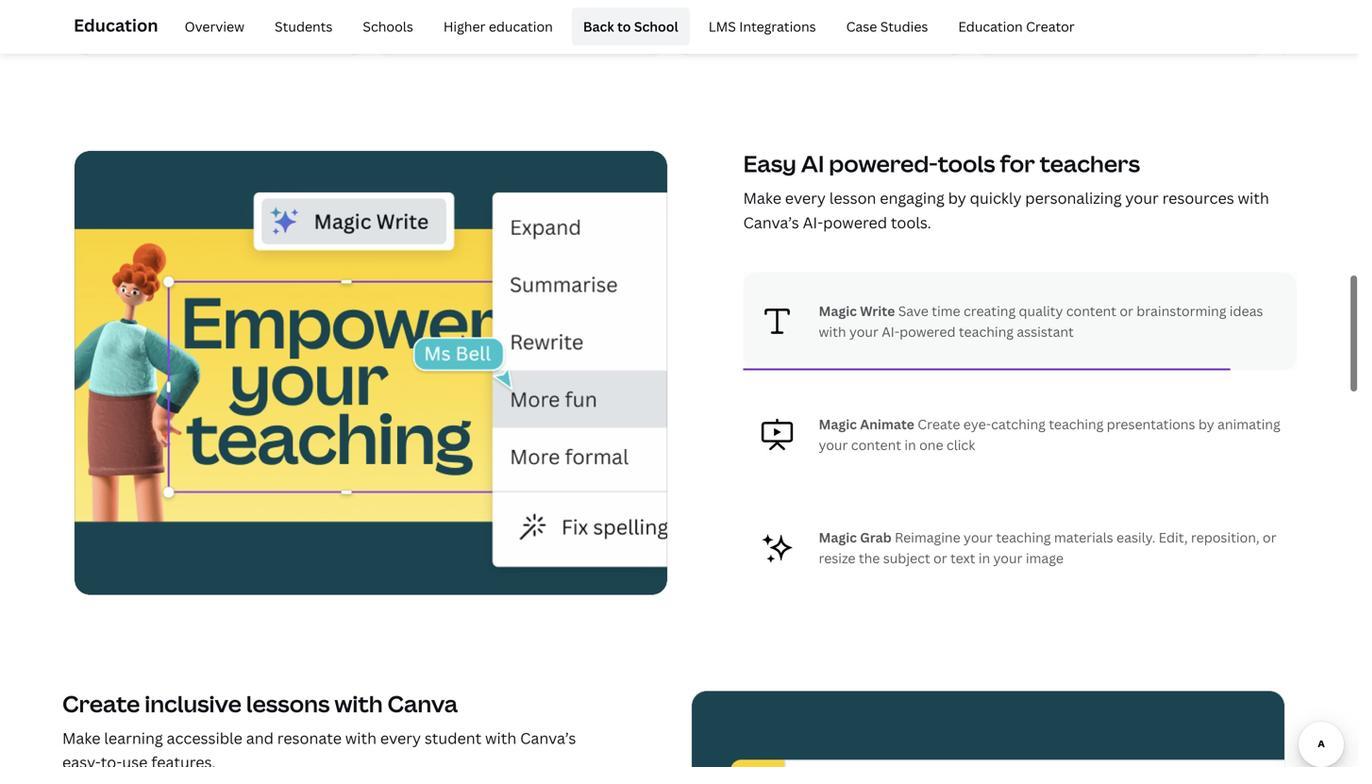 Task type: describe. For each thing, give the bounding box(es) containing it.
animate
[[860, 415, 915, 433]]

powered inside save time creating quality content or brainstorming ideas with your ai-powered teaching assistant
[[900, 323, 956, 341]]

presentations
[[1107, 415, 1195, 433]]

tools.
[[891, 212, 932, 232]]

eye-
[[964, 415, 991, 433]]

your inside easy ai powered-tools for teachers make every lesson engaging by quickly personalizing your resources with canva's ai-powered tools.
[[1126, 188, 1159, 208]]

powered inside easy ai powered-tools for teachers make every lesson engaging by quickly personalizing your resources with canva's ai-powered tools.
[[823, 212, 887, 232]]

overview link
[[173, 8, 256, 45]]

with up resonate
[[334, 689, 383, 719]]

quality
[[1019, 302, 1063, 320]]

easy-
[[62, 752, 101, 767]]

schools
[[363, 17, 413, 35]]

in inside reimagine your teaching materials easily. edit, reposition, or resize the subject or text in your image
[[979, 549, 990, 567]]

brainstorming
[[1137, 302, 1227, 320]]

with inside save time creating quality content or brainstorming ideas with your ai-powered teaching assistant
[[819, 323, 846, 341]]

reimagine your teaching materials easily. edit, reposition, or resize the subject or text in your image
[[819, 529, 1277, 567]]

powered-
[[829, 148, 938, 179]]

canva's inside create inclusive lessons with canva make learning accessible and resonate with every student with canva's easy-to-use features.
[[520, 728, 576, 749]]

case
[[846, 17, 877, 35]]

create for inclusive
[[62, 689, 140, 719]]

with inside easy ai powered-tools for teachers make every lesson engaging by quickly personalizing your resources with canva's ai-powered tools.
[[1238, 188, 1269, 208]]

canva's inside easy ai powered-tools for teachers make every lesson engaging by quickly personalizing your resources with canva's ai-powered tools.
[[743, 212, 799, 232]]

and
[[246, 728, 274, 749]]

education creator link
[[947, 8, 1086, 45]]

with right resonate
[[345, 728, 377, 749]]

teachers
[[1040, 148, 1140, 179]]

tools
[[938, 148, 995, 179]]

magic animate
[[819, 415, 915, 433]]

subject
[[883, 549, 930, 567]]

save
[[898, 302, 929, 320]]

lms integrations
[[709, 17, 816, 35]]

back to school link
[[572, 8, 690, 45]]

students link
[[263, 8, 344, 45]]

students
[[275, 17, 333, 35]]

back
[[583, 17, 614, 35]]

magic for with
[[819, 302, 857, 320]]

to
[[617, 17, 631, 35]]

lms integrations link
[[697, 8, 827, 45]]

time
[[932, 302, 961, 320]]

learning
[[104, 728, 163, 749]]

content inside save time creating quality content or brainstorming ideas with your ai-powered teaching assistant
[[1066, 302, 1117, 320]]

your left image
[[994, 549, 1023, 567]]

accessible
[[167, 728, 242, 749]]

every inside easy ai powered-tools for teachers make every lesson engaging by quickly personalizing your resources with canva's ai-powered tools.
[[785, 188, 826, 208]]

by inside create eye-catching teaching presentations by animating your content in one click
[[1199, 415, 1215, 433]]

the
[[859, 549, 880, 567]]

teaching inside save time creating quality content or brainstorming ideas with your ai-powered teaching assistant
[[959, 323, 1014, 341]]

in inside create eye-catching teaching presentations by animating your content in one click
[[905, 436, 916, 454]]

education for education creator
[[958, 17, 1023, 35]]

ideas
[[1230, 302, 1263, 320]]

to-
[[101, 752, 122, 767]]

features.
[[151, 752, 216, 767]]

easy
[[743, 148, 797, 179]]

magic for content
[[819, 415, 857, 433]]

canva
[[388, 689, 458, 719]]

education creator
[[958, 17, 1075, 35]]

quickly
[[970, 188, 1022, 208]]

your up text on the bottom of page
[[964, 529, 993, 546]]

your inside save time creating quality content or brainstorming ideas with your ai-powered teaching assistant
[[850, 323, 879, 341]]

ai- inside save time creating quality content or brainstorming ideas with your ai-powered teaching assistant
[[882, 323, 900, 341]]

click
[[947, 436, 975, 454]]

use
[[122, 752, 148, 767]]

resize
[[819, 549, 856, 567]]



Task type: vqa. For each thing, say whether or not it's contained in the screenshot.
out
no



Task type: locate. For each thing, give the bounding box(es) containing it.
0 horizontal spatial education
[[74, 14, 158, 37]]

1 vertical spatial or
[[1263, 529, 1277, 546]]

2 horizontal spatial or
[[1263, 529, 1277, 546]]

school
[[634, 17, 678, 35]]

0 vertical spatial magic
[[819, 302, 857, 320]]

make inside create inclusive lessons with canva make learning accessible and resonate with every student with canva's easy-to-use features.
[[62, 728, 100, 749]]

0 vertical spatial by
[[948, 188, 966, 208]]

2 vertical spatial magic
[[819, 529, 857, 546]]

higher education
[[443, 17, 553, 35]]

case studies link
[[835, 8, 940, 45]]

make
[[743, 188, 782, 208], [62, 728, 100, 749]]

magic left animate
[[819, 415, 857, 433]]

ai
[[801, 148, 824, 179]]

in
[[905, 436, 916, 454], [979, 549, 990, 567]]

inclusive
[[145, 689, 242, 719]]

1 horizontal spatial ai-
[[882, 323, 900, 341]]

content
[[1066, 302, 1117, 320], [851, 436, 901, 454]]

text
[[951, 549, 976, 567]]

1 vertical spatial every
[[380, 728, 421, 749]]

1 horizontal spatial by
[[1199, 415, 1215, 433]]

teaching
[[959, 323, 1014, 341], [1049, 415, 1104, 433], [996, 529, 1051, 546]]

0 horizontal spatial create
[[62, 689, 140, 719]]

every down 'canva'
[[380, 728, 421, 749]]

teaching up image
[[996, 529, 1051, 546]]

0 horizontal spatial content
[[851, 436, 901, 454]]

easily.
[[1117, 529, 1156, 546]]

teaching inside reimagine your teaching materials easily. edit, reposition, or resize the subject or text in your image
[[996, 529, 1051, 546]]

every down ai
[[785, 188, 826, 208]]

1 vertical spatial ai-
[[882, 323, 900, 341]]

1 horizontal spatial every
[[785, 188, 826, 208]]

magic up resize
[[819, 529, 857, 546]]

education for education
[[74, 14, 158, 37]]

ai- down ai
[[803, 212, 823, 232]]

make up "easy-"
[[62, 728, 100, 749]]

one
[[920, 436, 944, 454]]

by down tools at the top of page
[[948, 188, 966, 208]]

reimagine
[[895, 529, 961, 546]]

1 magic from the top
[[819, 302, 857, 320]]

case studies
[[846, 17, 928, 35]]

content down the magic animate on the bottom right of page
[[851, 436, 901, 454]]

0 vertical spatial create
[[918, 415, 960, 433]]

by left animating
[[1199, 415, 1215, 433]]

1 horizontal spatial in
[[979, 549, 990, 567]]

save time creating quality content or brainstorming ideas with your ai-powered teaching assistant
[[819, 302, 1263, 341]]

integrations
[[739, 17, 816, 35]]

teaching right catching
[[1049, 415, 1104, 433]]

0 vertical spatial powered
[[823, 212, 887, 232]]

1 vertical spatial teaching
[[1049, 415, 1104, 433]]

or left 'brainstorming'
[[1120, 302, 1134, 320]]

1 horizontal spatial education
[[958, 17, 1023, 35]]

in left one
[[905, 436, 916, 454]]

easy ai powered-tools for teachers make every lesson engaging by quickly personalizing your resources with canva's ai-powered tools.
[[743, 148, 1269, 232]]

magic for resize
[[819, 529, 857, 546]]

1 vertical spatial create
[[62, 689, 140, 719]]

1 vertical spatial magic
[[819, 415, 857, 433]]

with down magic write
[[819, 323, 846, 341]]

1 horizontal spatial canva's
[[743, 212, 799, 232]]

education
[[74, 14, 158, 37], [958, 17, 1023, 35]]

1 vertical spatial content
[[851, 436, 901, 454]]

animating
[[1218, 415, 1281, 433]]

edit,
[[1159, 529, 1188, 546]]

magic
[[819, 302, 857, 320], [819, 415, 857, 433], [819, 529, 857, 546]]

2 vertical spatial teaching
[[996, 529, 1051, 546]]

reposition,
[[1191, 529, 1260, 546]]

0 horizontal spatial ai-
[[803, 212, 823, 232]]

grab
[[860, 529, 892, 546]]

lessons
[[246, 689, 330, 719]]

0 vertical spatial in
[[905, 436, 916, 454]]

0 horizontal spatial or
[[934, 549, 947, 567]]

make down "easy" at the top right
[[743, 188, 782, 208]]

or left text on the bottom of page
[[934, 549, 947, 567]]

assistant
[[1017, 323, 1074, 341]]

powered down save
[[900, 323, 956, 341]]

0 horizontal spatial by
[[948, 188, 966, 208]]

higher
[[443, 17, 486, 35]]

content right quality
[[1066, 302, 1117, 320]]

every
[[785, 188, 826, 208], [380, 728, 421, 749]]

resources
[[1163, 188, 1234, 208]]

0 vertical spatial teaching
[[959, 323, 1014, 341]]

write
[[860, 302, 895, 320]]

image
[[1026, 549, 1064, 567]]

menu bar
[[166, 8, 1086, 45]]

0 vertical spatial canva's
[[743, 212, 799, 232]]

create up learning
[[62, 689, 140, 719]]

0 vertical spatial content
[[1066, 302, 1117, 320]]

your left the resources
[[1126, 188, 1159, 208]]

resonate
[[277, 728, 342, 749]]

by
[[948, 188, 966, 208], [1199, 415, 1215, 433]]

magic write
[[819, 302, 895, 320]]

0 horizontal spatial make
[[62, 728, 100, 749]]

lms
[[709, 17, 736, 35]]

make inside easy ai powered-tools for teachers make every lesson engaging by quickly personalizing your resources with canva's ai-powered tools.
[[743, 188, 782, 208]]

0 vertical spatial make
[[743, 188, 782, 208]]

your inside create eye-catching teaching presentations by animating your content in one click
[[819, 436, 848, 454]]

personalizing
[[1025, 188, 1122, 208]]

schools link
[[352, 8, 425, 45]]

lesson
[[830, 188, 876, 208]]

2 vertical spatial or
[[934, 549, 947, 567]]

create for eye-
[[918, 415, 960, 433]]

ai- down the write
[[882, 323, 900, 341]]

higher education link
[[432, 8, 564, 45]]

with right student
[[485, 728, 517, 749]]

1 vertical spatial make
[[62, 728, 100, 749]]

student
[[425, 728, 482, 749]]

education
[[489, 17, 553, 35]]

content inside create eye-catching teaching presentations by animating your content in one click
[[851, 436, 901, 454]]

create up one
[[918, 415, 960, 433]]

your down magic write
[[850, 323, 879, 341]]

back to school
[[583, 17, 678, 35]]

powered
[[823, 212, 887, 232], [900, 323, 956, 341]]

powered down lesson
[[823, 212, 887, 232]]

0 vertical spatial ai-
[[803, 212, 823, 232]]

1 horizontal spatial make
[[743, 188, 782, 208]]

overview
[[185, 17, 245, 35]]

creating
[[964, 302, 1016, 320]]

or
[[1120, 302, 1134, 320], [1263, 529, 1277, 546], [934, 549, 947, 567]]

materials
[[1054, 529, 1114, 546]]

0 horizontal spatial in
[[905, 436, 916, 454]]

create
[[918, 415, 960, 433], [62, 689, 140, 719]]

magic grab
[[819, 529, 892, 546]]

studies
[[880, 17, 928, 35]]

0 vertical spatial or
[[1120, 302, 1134, 320]]

create inside create inclusive lessons with canva make learning accessible and resonate with every student with canva's easy-to-use features.
[[62, 689, 140, 719]]

ai- inside easy ai powered-tools for teachers make every lesson engaging by quickly personalizing your resources with canva's ai-powered tools.
[[803, 212, 823, 232]]

by inside easy ai powered-tools for teachers make every lesson engaging by quickly personalizing your resources with canva's ai-powered tools.
[[948, 188, 966, 208]]

with
[[1238, 188, 1269, 208], [819, 323, 846, 341], [334, 689, 383, 719], [345, 728, 377, 749], [485, 728, 517, 749]]

1 vertical spatial by
[[1199, 415, 1215, 433]]

0 horizontal spatial powered
[[823, 212, 887, 232]]

ai-
[[803, 212, 823, 232], [882, 323, 900, 341]]

menu bar containing overview
[[166, 8, 1086, 45]]

1 vertical spatial canva's
[[520, 728, 576, 749]]

1 horizontal spatial create
[[918, 415, 960, 433]]

create inclusive lessons with canva make learning accessible and resonate with every student with canva's easy-to-use features.
[[62, 689, 576, 767]]

engaging
[[880, 188, 945, 208]]

teaching down creating
[[959, 323, 1014, 341]]

1 horizontal spatial content
[[1066, 302, 1117, 320]]

your
[[1126, 188, 1159, 208], [850, 323, 879, 341], [819, 436, 848, 454], [964, 529, 993, 546], [994, 549, 1023, 567]]

canva's
[[743, 212, 799, 232], [520, 728, 576, 749]]

1 horizontal spatial powered
[[900, 323, 956, 341]]

or right reposition,
[[1263, 529, 1277, 546]]

in right text on the bottom of page
[[979, 549, 990, 567]]

0 vertical spatial every
[[785, 188, 826, 208]]

catching
[[991, 415, 1046, 433]]

with right the resources
[[1238, 188, 1269, 208]]

create eye-catching teaching presentations by animating your content in one click
[[819, 415, 1281, 454]]

your down the magic animate on the bottom right of page
[[819, 436, 848, 454]]

or inside save time creating quality content or brainstorming ideas with your ai-powered teaching assistant
[[1120, 302, 1134, 320]]

2 magic from the top
[[819, 415, 857, 433]]

teaching inside create eye-catching teaching presentations by animating your content in one click
[[1049, 415, 1104, 433]]

magic left the write
[[819, 302, 857, 320]]

for
[[1000, 148, 1035, 179]]

1 vertical spatial in
[[979, 549, 990, 567]]

0 horizontal spatial every
[[380, 728, 421, 749]]

1 vertical spatial powered
[[900, 323, 956, 341]]

3 magic from the top
[[819, 529, 857, 546]]

every inside create inclusive lessons with canva make learning accessible and resonate with every student with canva's easy-to-use features.
[[380, 728, 421, 749]]

creator
[[1026, 17, 1075, 35]]

create inside create eye-catching teaching presentations by animating your content in one click
[[918, 415, 960, 433]]

1 horizontal spatial or
[[1120, 302, 1134, 320]]

0 horizontal spatial canva's
[[520, 728, 576, 749]]



